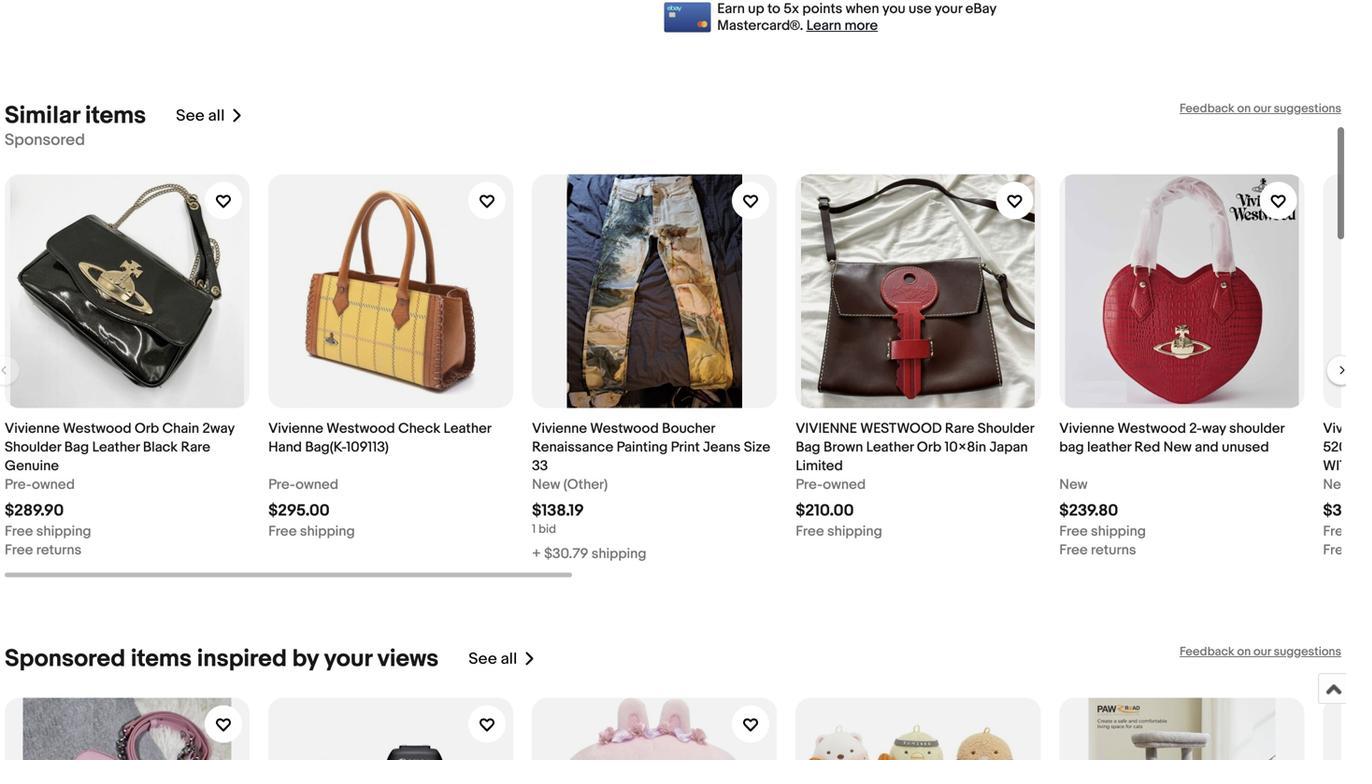 Task type: describe. For each thing, give the bounding box(es) containing it.
leather inside vivienne westwood check leather hand bag(k-109113)
[[444, 420, 491, 437]]

see all for similar items
[[176, 106, 225, 126]]

see all link for similar items
[[176, 101, 243, 130]]

points
[[803, 0, 843, 17]]

rare inside vivienne westwood orb chain 2way shoulder bag leather black rare genuine pre-owned $289.90 free shipping free returns
[[181, 439, 210, 456]]

genuine
[[5, 458, 59, 475]]

vivi
[[1324, 420, 1347, 437]]

suggestions for sponsored items inspired by your views
[[1274, 645, 1342, 659]]

inspired
[[197, 645, 287, 674]]

you
[[883, 0, 906, 17]]

feedback for sponsored items inspired by your views
[[1180, 645, 1235, 659]]

(other)
[[564, 477, 608, 493]]

unused
[[1222, 439, 1270, 456]]

leather inside vivienne westwood  rare  shoulder bag brown leather orb  10×8in japan limited pre-owned $210.00 free shipping
[[867, 439, 914, 456]]

$289.90
[[5, 501, 64, 521]]

free shipping text field for $239.80
[[1060, 522, 1146, 541]]

bag inside vivienne westwood  rare  shoulder bag brown leather orb  10×8in japan limited pre-owned $210.00 free shipping
[[796, 439, 821, 456]]

learn
[[807, 17, 842, 34]]

items for similar
[[85, 101, 146, 130]]

+ $30.79 shipping text field
[[532, 545, 647, 563]]

free returns text field for $239.80
[[1060, 541, 1137, 560]]

views
[[377, 645, 439, 674]]

vivienne
[[796, 420, 858, 437]]

way
[[1202, 420, 1227, 437]]

up
[[748, 0, 765, 17]]

pre- for $289.90
[[5, 477, 32, 493]]

on for sponsored items inspired by your views
[[1238, 645, 1251, 659]]

boucher
[[662, 420, 715, 437]]

vivienne westwood boucher renaissance painting print jeans size 33 new (other) $138.19 1 bid + $30.79 shipping
[[532, 420, 771, 563]]

$33 text field
[[1324, 501, 1347, 521]]

orb inside vivienne westwood orb chain 2way shoulder bag leather black rare genuine pre-owned $289.90 free shipping free returns
[[135, 420, 159, 437]]

free shipping text field for $289.90
[[5, 522, 91, 541]]

new inside new $239.80 free shipping free returns
[[1060, 477, 1088, 493]]

$138.19 text field
[[532, 501, 584, 521]]

$33
[[1324, 501, 1347, 521]]

vivienne westwood  rare  shoulder bag brown leather orb  10×8in japan limited pre-owned $210.00 free shipping
[[796, 420, 1035, 540]]

new inside vivienne westwood boucher renaissance painting print jeans size 33 new (other) $138.19 1 bid + $30.79 shipping
[[532, 477, 561, 493]]

$289.90 text field
[[5, 501, 64, 521]]

ebay mastercard image
[[664, 2, 711, 32]]

see all link for sponsored items inspired by your views
[[469, 645, 536, 674]]

westwood for vivienne westwood 2-way shoulder bag leather red new and unused
[[1118, 420, 1187, 437]]

brown
[[824, 439, 863, 456]]

rare inside vivienne westwood  rare  shoulder bag brown leather orb  10×8in japan limited pre-owned $210.00 free shipping
[[945, 420, 975, 437]]

1
[[532, 522, 536, 537]]

1 free text field from the top
[[1324, 522, 1347, 541]]

leather
[[1088, 439, 1132, 456]]

renaissance
[[532, 439, 614, 456]]

$210.00
[[796, 501, 854, 521]]

Sponsored text field
[[5, 130, 85, 150]]

109113)
[[346, 439, 389, 456]]

more
[[845, 17, 878, 34]]

2 free text field from the top
[[1324, 541, 1347, 560]]

shipping inside vivienne westwood boucher renaissance painting print jeans size 33 new (other) $138.19 1 bid + $30.79 shipping
[[592, 546, 647, 563]]

feedback on our suggestions for similar items
[[1180, 101, 1342, 116]]

all for similar items
[[208, 106, 225, 126]]

pre- inside the pre-owned $295.00 free shipping
[[268, 477, 296, 493]]

jeans
[[703, 439, 741, 456]]

2-
[[1190, 420, 1202, 437]]

vivienne westwood check leather hand bag(k-109113)
[[268, 420, 491, 456]]

+
[[532, 546, 541, 563]]

$295.00
[[268, 501, 330, 521]]

similar items
[[5, 101, 146, 130]]

print
[[671, 439, 700, 456]]

free returns text field for $289.90
[[5, 541, 82, 560]]

see for sponsored items inspired by your views
[[469, 650, 497, 669]]

shipping inside new $239.80 free shipping free returns
[[1091, 523, 1146, 540]]

free shipping text field for $295.00
[[268, 522, 355, 541]]

$210.00 text field
[[796, 501, 854, 521]]

hand
[[268, 439, 302, 456]]

feedback on our suggestions link for sponsored items inspired by your views
[[1180, 645, 1342, 659]]

new inside the vivienne westwood 2-way shoulder bag leather red new and unused
[[1164, 439, 1192, 456]]

black
[[143, 439, 178, 456]]

vivienne westwood 2-way shoulder bag leather red new and unused
[[1060, 420, 1285, 456]]

free inside vivienne westwood  rare  shoulder bag brown leather orb  10×8in japan limited pre-owned $210.00 free shipping
[[796, 523, 824, 540]]

limited
[[796, 458, 843, 475]]



Task type: locate. For each thing, give the bounding box(es) containing it.
0 horizontal spatial shoulder
[[5, 439, 61, 456]]

westwood for vivienne westwood orb chain 2way shoulder bag leather black rare genuine pre-owned $289.90 free shipping free returns
[[63, 420, 132, 437]]

5x
[[784, 0, 800, 17]]

when
[[846, 0, 880, 17]]

pre- down the genuine
[[5, 477, 32, 493]]

bag up limited at right
[[796, 439, 821, 456]]

feedback on our suggestions link
[[1180, 101, 1342, 116], [1180, 645, 1342, 659]]

Free text field
[[1324, 522, 1347, 541], [1324, 541, 1347, 560]]

1 vertical spatial our
[[1254, 645, 1272, 659]]

by
[[292, 645, 319, 674]]

free
[[5, 523, 33, 540], [268, 523, 297, 540], [796, 523, 824, 540], [1060, 523, 1088, 540], [1324, 523, 1347, 540], [5, 542, 33, 559], [1060, 542, 1088, 559], [1324, 542, 1347, 559]]

check
[[398, 420, 441, 437]]

vivienne up 'renaissance'
[[532, 420, 587, 437]]

0 horizontal spatial pre-owned text field
[[5, 476, 75, 494]]

new down 2-
[[1164, 439, 1192, 456]]

3 owned from the left
[[823, 477, 866, 493]]

1 vertical spatial see all link
[[469, 645, 536, 674]]

1 horizontal spatial orb
[[917, 439, 942, 456]]

vivienne for vivienne westwood orb chain 2way shoulder bag leather black rare genuine pre-owned $289.90 free shipping free returns
[[5, 420, 60, 437]]

0 vertical spatial see
[[176, 106, 205, 126]]

shipping down $289.90
[[36, 523, 91, 540]]

items for sponsored
[[131, 645, 192, 674]]

2 new text field from the left
[[1324, 476, 1347, 494]]

new text field for $239.80
[[1060, 476, 1088, 494]]

$239.80 text field
[[1060, 501, 1119, 521]]

rare
[[945, 420, 975, 437], [181, 439, 210, 456]]

see
[[176, 106, 205, 126], [469, 650, 497, 669]]

sponsored
[[5, 130, 85, 150], [5, 645, 125, 674]]

items
[[85, 101, 146, 130], [131, 645, 192, 674]]

bag left black
[[64, 439, 89, 456]]

1 horizontal spatial pre-owned text field
[[796, 476, 866, 494]]

returns inside vivienne westwood orb chain 2way shoulder bag leather black rare genuine pre-owned $289.90 free shipping free returns
[[36, 542, 82, 559]]

1 horizontal spatial see all link
[[469, 645, 536, 674]]

earn
[[718, 0, 745, 17]]

0 vertical spatial feedback
[[1180, 101, 1235, 116]]

orb
[[135, 420, 159, 437], [917, 439, 942, 456]]

sponsored for sponsored text box
[[5, 130, 85, 150]]

similar
[[5, 101, 80, 130]]

1 horizontal spatial new text field
[[1324, 476, 1347, 494]]

2 our from the top
[[1254, 645, 1272, 659]]

1 horizontal spatial see all text field
[[469, 650, 517, 669]]

westwood up red
[[1118, 420, 1187, 437]]

to
[[768, 0, 781, 17]]

bag inside vivienne westwood orb chain 2way shoulder bag leather black rare genuine pre-owned $289.90 free shipping free returns
[[64, 439, 89, 456]]

1 our from the top
[[1254, 101, 1272, 116]]

westwood inside vivienne westwood orb chain 2way shoulder bag leather black rare genuine pre-owned $289.90 free shipping free returns
[[63, 420, 132, 437]]

bid
[[539, 522, 556, 537]]

chain
[[162, 420, 199, 437]]

orb inside vivienne westwood  rare  shoulder bag brown leather orb  10×8in japan limited pre-owned $210.00 free shipping
[[917, 439, 942, 456]]

vivienne for vivienne westwood 2-way shoulder bag leather red new and unused
[[1060, 420, 1115, 437]]

1 vertical spatial see
[[469, 650, 497, 669]]

0 horizontal spatial orb
[[135, 420, 159, 437]]

0 vertical spatial sponsored
[[5, 130, 85, 150]]

$295.00 text field
[[268, 501, 330, 521]]

leather inside vivienne westwood orb chain 2way shoulder bag leather black rare genuine pre-owned $289.90 free shipping free returns
[[92, 439, 140, 456]]

4 vivienne from the left
[[1060, 420, 1115, 437]]

Pre-owned text field
[[268, 476, 339, 494]]

japan
[[990, 439, 1028, 456]]

westwood for vivienne westwood boucher renaissance painting print jeans size 33 new (other) $138.19 1 bid + $30.79 shipping
[[590, 420, 659, 437]]

0 horizontal spatial bag
[[64, 439, 89, 456]]

0 horizontal spatial pre-
[[5, 477, 32, 493]]

1 horizontal spatial bag
[[796, 439, 821, 456]]

on
[[1238, 101, 1251, 116], [1238, 645, 1251, 659]]

feedback on our suggestions link for similar items
[[1180, 101, 1342, 116]]

your right use
[[935, 0, 963, 17]]

owned for $289.90
[[32, 477, 75, 493]]

vivienne up "hand"
[[268, 420, 323, 437]]

bag
[[1060, 439, 1085, 456]]

suggestions
[[1274, 101, 1342, 116], [1274, 645, 1342, 659]]

returns down '$239.80'
[[1091, 542, 1137, 559]]

1 vertical spatial orb
[[917, 439, 942, 456]]

1 vertical spatial feedback
[[1180, 645, 1235, 659]]

feedback
[[1180, 101, 1235, 116], [1180, 645, 1235, 659]]

1 on from the top
[[1238, 101, 1251, 116]]

see all
[[176, 106, 225, 126], [469, 650, 517, 669]]

suggestions for similar items
[[1274, 101, 1342, 116]]

westwood up 109113) in the bottom of the page
[[327, 420, 395, 437]]

your inside earn up to 5x points when you use your ebay mastercard®.
[[935, 0, 963, 17]]

1 vertical spatial your
[[324, 645, 372, 674]]

2 pre- from the left
[[268, 477, 296, 493]]

1 feedback from the top
[[1180, 101, 1235, 116]]

pre-owned text field for $210.00
[[796, 476, 866, 494]]

1 vertical spatial shoulder
[[5, 439, 61, 456]]

1 vertical spatial feedback on our suggestions link
[[1180, 645, 1342, 659]]

New (Other) text field
[[532, 476, 608, 494]]

see all for sponsored items inspired by your views
[[469, 650, 517, 669]]

0 vertical spatial feedback on our suggestions link
[[1180, 101, 1342, 116]]

1 vertical spatial see all text field
[[469, 650, 517, 669]]

items left inspired
[[131, 645, 192, 674]]

1 vertical spatial rare
[[181, 439, 210, 456]]

shoulder up japan
[[978, 420, 1035, 437]]

returns down $289.90
[[36, 542, 82, 559]]

rare down chain
[[181, 439, 210, 456]]

0 horizontal spatial your
[[324, 645, 372, 674]]

new text field up '$239.80'
[[1060, 476, 1088, 494]]

owned
[[32, 477, 75, 493], [296, 477, 339, 493], [823, 477, 866, 493]]

1 horizontal spatial all
[[501, 650, 517, 669]]

1 suggestions from the top
[[1274, 101, 1342, 116]]

2 owned from the left
[[296, 477, 339, 493]]

2 bag from the left
[[796, 439, 821, 456]]

2 horizontal spatial leather
[[867, 439, 914, 456]]

owned inside the pre-owned $295.00 free shipping
[[296, 477, 339, 493]]

westwood for vivienne westwood check leather hand bag(k-109113)
[[327, 420, 395, 437]]

33
[[532, 458, 548, 475]]

shoulder
[[978, 420, 1035, 437], [5, 439, 61, 456]]

1 horizontal spatial see
[[469, 650, 497, 669]]

orb down 'westwood' at the right bottom
[[917, 439, 942, 456]]

Free shipping text field
[[5, 522, 91, 541], [268, 522, 355, 541], [1060, 522, 1146, 541]]

pre- inside vivienne westwood  rare  shoulder bag brown leather orb  10×8in japan limited pre-owned $210.00 free shipping
[[796, 477, 823, 493]]

2way
[[202, 420, 235, 437]]

returns
[[36, 542, 82, 559], [1091, 542, 1137, 559]]

owned down the genuine
[[32, 477, 75, 493]]

vivienne inside vivienne westwood check leather hand bag(k-109113)
[[268, 420, 323, 437]]

0 horizontal spatial see all text field
[[176, 106, 225, 126]]

new
[[1164, 439, 1192, 456], [532, 477, 561, 493], [1060, 477, 1088, 493], [1324, 477, 1347, 493]]

westwood inside the vivienne westwood 2-way shoulder bag leather red new and unused
[[1118, 420, 1187, 437]]

vivienne
[[5, 420, 60, 437], [268, 420, 323, 437], [532, 420, 587, 437], [1060, 420, 1115, 437]]

and
[[1195, 439, 1219, 456]]

all for sponsored items inspired by your views
[[501, 650, 517, 669]]

1 vertical spatial items
[[131, 645, 192, 674]]

learn more
[[807, 17, 878, 34]]

pre- up $295.00
[[268, 477, 296, 493]]

leather left black
[[92, 439, 140, 456]]

2 feedback from the top
[[1180, 645, 1235, 659]]

0 vertical spatial see all
[[176, 106, 225, 126]]

owned up $295.00 text field
[[296, 477, 339, 493]]

on for similar items
[[1238, 101, 1251, 116]]

0 vertical spatial see all link
[[176, 101, 243, 130]]

owned inside vivienne westwood  rare  shoulder bag brown leather orb  10×8in japan limited pre-owned $210.00 free shipping
[[823, 477, 866, 493]]

0 horizontal spatial leather
[[92, 439, 140, 456]]

0 horizontal spatial see all link
[[176, 101, 243, 130]]

shipping down $239.80 text field at the right
[[1091, 523, 1146, 540]]

1 owned from the left
[[32, 477, 75, 493]]

westwood inside vivienne westwood check leather hand bag(k-109113)
[[327, 420, 395, 437]]

1 returns from the left
[[36, 542, 82, 559]]

use
[[909, 0, 932, 17]]

0 vertical spatial all
[[208, 106, 225, 126]]

feedback on our suggestions for sponsored items inspired by your views
[[1180, 645, 1342, 659]]

pre-owned text field down the genuine
[[5, 476, 75, 494]]

2 returns from the left
[[1091, 542, 1137, 559]]

owned down limited at right
[[823, 477, 866, 493]]

1 vertical spatial all
[[501, 650, 517, 669]]

0 vertical spatial suggestions
[[1274, 101, 1342, 116]]

1 horizontal spatial leather
[[444, 420, 491, 437]]

your
[[935, 0, 963, 17], [324, 645, 372, 674]]

shipping
[[36, 523, 91, 540], [300, 523, 355, 540], [828, 523, 883, 540], [1091, 523, 1146, 540], [592, 546, 647, 563]]

2 sponsored from the top
[[5, 645, 125, 674]]

Pre-owned text field
[[5, 476, 75, 494], [796, 476, 866, 494]]

0 horizontal spatial owned
[[32, 477, 75, 493]]

shipping down $295.00
[[300, 523, 355, 540]]

4 westwood from the left
[[1118, 420, 1187, 437]]

0 horizontal spatial free returns text field
[[5, 541, 82, 560]]

shipping down the $210.00 text box
[[828, 523, 883, 540]]

1 horizontal spatial shoulder
[[978, 420, 1035, 437]]

our for sponsored items inspired by your views
[[1254, 645, 1272, 659]]

3 vivienne from the left
[[532, 420, 587, 437]]

new down 33
[[532, 477, 561, 493]]

new text field up $33 text field
[[1324, 476, 1347, 494]]

0 horizontal spatial free shipping text field
[[5, 522, 91, 541]]

0 vertical spatial on
[[1238, 101, 1251, 116]]

shipping right $30.79
[[592, 546, 647, 563]]

1 free returns text field from the left
[[5, 541, 82, 560]]

0 horizontal spatial new text field
[[1060, 476, 1088, 494]]

sponsored for sponsored items inspired by your views
[[5, 645, 125, 674]]

vivienne up the genuine
[[5, 420, 60, 437]]

1 feedback on our suggestions link from the top
[[1180, 101, 1342, 116]]

see for similar items
[[176, 106, 205, 126]]

3 free shipping text field from the left
[[1060, 522, 1146, 541]]

bag(k-
[[305, 439, 346, 456]]

feedback on our suggestions
[[1180, 101, 1342, 116], [1180, 645, 1342, 659]]

vivienne for vivienne westwood check leather hand bag(k-109113)
[[268, 420, 323, 437]]

0 vertical spatial shoulder
[[978, 420, 1035, 437]]

0 vertical spatial your
[[935, 0, 963, 17]]

see all text field for similar items
[[176, 106, 225, 126]]

shipping inside the pre-owned $295.00 free shipping
[[300, 523, 355, 540]]

0 vertical spatial see all text field
[[176, 106, 225, 126]]

2 horizontal spatial free shipping text field
[[1060, 522, 1146, 541]]

1 sponsored from the top
[[5, 130, 85, 150]]

1 vertical spatial feedback on our suggestions
[[1180, 645, 1342, 659]]

ebay
[[966, 0, 997, 17]]

size
[[744, 439, 771, 456]]

2 westwood from the left
[[327, 420, 395, 437]]

1 horizontal spatial see all
[[469, 650, 517, 669]]

pre- down limited at right
[[796, 477, 823, 493]]

westwood
[[63, 420, 132, 437], [327, 420, 395, 437], [590, 420, 659, 437], [1118, 420, 1187, 437]]

pre-owned text field for $289.90
[[5, 476, 75, 494]]

0 horizontal spatial rare
[[181, 439, 210, 456]]

1 free shipping text field from the left
[[5, 522, 91, 541]]

1 bag from the left
[[64, 439, 89, 456]]

1 vertical spatial suggestions
[[1274, 645, 1342, 659]]

shoulder
[[1230, 420, 1285, 437]]

vivienne up bag
[[1060, 420, 1115, 437]]

1 vertical spatial on
[[1238, 645, 1251, 659]]

see all text field for sponsored items inspired by your views
[[469, 650, 517, 669]]

Free returns text field
[[5, 541, 82, 560], [1060, 541, 1137, 560]]

0 vertical spatial items
[[85, 101, 146, 130]]

vivienne for vivienne westwood boucher renaissance painting print jeans size 33 new (other) $138.19 1 bid + $30.79 shipping
[[532, 420, 587, 437]]

0 vertical spatial feedback on our suggestions
[[1180, 101, 1342, 116]]

2 free returns text field from the left
[[1060, 541, 1137, 560]]

your right 'by'
[[324, 645, 372, 674]]

orb up black
[[135, 420, 159, 437]]

earn up to 5x points when you use your ebay mastercard®.
[[718, 0, 997, 34]]

2 on from the top
[[1238, 645, 1251, 659]]

1 bid text field
[[532, 522, 556, 537]]

items right similar
[[85, 101, 146, 130]]

10×8in
[[945, 439, 987, 456]]

pre- inside vivienne westwood orb chain 2way shoulder bag leather black rare genuine pre-owned $289.90 free shipping free returns
[[5, 477, 32, 493]]

new $239.80 free shipping free returns
[[1060, 477, 1146, 559]]

sponsored items inspired by your views
[[5, 645, 439, 674]]

shoulder up the genuine
[[5, 439, 61, 456]]

learn more link
[[807, 17, 878, 34]]

0 horizontal spatial see
[[176, 106, 205, 126]]

0 horizontal spatial returns
[[36, 542, 82, 559]]

0 vertical spatial our
[[1254, 101, 1272, 116]]

2 horizontal spatial owned
[[823, 477, 866, 493]]

1 horizontal spatial pre-
[[268, 477, 296, 493]]

Free shipping text field
[[796, 522, 883, 541]]

free shipping text field down $289.90
[[5, 522, 91, 541]]

owned inside vivienne westwood orb chain 2way shoulder bag leather black rare genuine pre-owned $289.90 free shipping free returns
[[32, 477, 75, 493]]

red
[[1135, 439, 1161, 456]]

vivi new $33 free free
[[1324, 420, 1347, 559]]

1 horizontal spatial free shipping text field
[[268, 522, 355, 541]]

1 westwood from the left
[[63, 420, 132, 437]]

pre-owned $295.00 free shipping
[[268, 477, 355, 540]]

1 vivienne from the left
[[5, 420, 60, 437]]

vivienne westwood orb chain 2way shoulder bag leather black rare genuine pre-owned $289.90 free shipping free returns
[[5, 420, 235, 559]]

$138.19
[[532, 501, 584, 521]]

new text field for new
[[1324, 476, 1347, 494]]

1 pre- from the left
[[5, 477, 32, 493]]

3 pre- from the left
[[796, 477, 823, 493]]

2 vivienne from the left
[[268, 420, 323, 437]]

shoulder inside vivienne westwood  rare  shoulder bag brown leather orb  10×8in japan limited pre-owned $210.00 free shipping
[[978, 420, 1035, 437]]

bag
[[64, 439, 89, 456], [796, 439, 821, 456]]

0 horizontal spatial see all
[[176, 106, 225, 126]]

1 horizontal spatial free returns text field
[[1060, 541, 1137, 560]]

mastercard®.
[[718, 17, 804, 34]]

westwood left chain
[[63, 420, 132, 437]]

1 pre-owned text field from the left
[[5, 476, 75, 494]]

returns inside new $239.80 free shipping free returns
[[1091, 542, 1137, 559]]

see all link
[[176, 101, 243, 130], [469, 645, 536, 674]]

free returns text field down '$239.80'
[[1060, 541, 1137, 560]]

rare up 10×8in
[[945, 420, 975, 437]]

owned for $210.00
[[823, 477, 866, 493]]

pre- for $210.00
[[796, 477, 823, 493]]

1 horizontal spatial returns
[[1091, 542, 1137, 559]]

1 horizontal spatial owned
[[296, 477, 339, 493]]

2 feedback on our suggestions link from the top
[[1180, 645, 1342, 659]]

vivienne inside vivienne westwood orb chain 2way shoulder bag leather black rare genuine pre-owned $289.90 free shipping free returns
[[5, 420, 60, 437]]

free inside the pre-owned $295.00 free shipping
[[268, 523, 297, 540]]

3 westwood from the left
[[590, 420, 659, 437]]

0 vertical spatial orb
[[135, 420, 159, 437]]

1 vertical spatial see all
[[469, 650, 517, 669]]

vivienne inside the vivienne westwood 2-way shoulder bag leather red new and unused
[[1060, 420, 1115, 437]]

westwood
[[861, 420, 942, 437]]

1 vertical spatial sponsored
[[5, 645, 125, 674]]

$30.79
[[544, 546, 589, 563]]

0 vertical spatial rare
[[945, 420, 975, 437]]

free returns text field down $289.90 text field
[[5, 541, 82, 560]]

leather down 'westwood' at the right bottom
[[867, 439, 914, 456]]

leather right check
[[444, 420, 491, 437]]

shipping inside vivienne westwood  rare  shoulder bag brown leather orb  10×8in japan limited pre-owned $210.00 free shipping
[[828, 523, 883, 540]]

1 new text field from the left
[[1060, 476, 1088, 494]]

2 free shipping text field from the left
[[268, 522, 355, 541]]

shoulder inside vivienne westwood orb chain 2way shoulder bag leather black rare genuine pre-owned $289.90 free shipping free returns
[[5, 439, 61, 456]]

westwood inside vivienne westwood boucher renaissance painting print jeans size 33 new (other) $138.19 1 bid + $30.79 shipping
[[590, 420, 659, 437]]

westwood up painting on the bottom left of page
[[590, 420, 659, 437]]

See all text field
[[176, 106, 225, 126], [469, 650, 517, 669]]

pre-owned text field down limited at right
[[796, 476, 866, 494]]

leather
[[444, 420, 491, 437], [92, 439, 140, 456], [867, 439, 914, 456]]

1 horizontal spatial rare
[[945, 420, 975, 437]]

feedback for similar items
[[1180, 101, 1235, 116]]

2 suggestions from the top
[[1274, 645, 1342, 659]]

vivienne inside vivienne westwood boucher renaissance painting print jeans size 33 new (other) $138.19 1 bid + $30.79 shipping
[[532, 420, 587, 437]]

2 feedback on our suggestions from the top
[[1180, 645, 1342, 659]]

2 horizontal spatial pre-
[[796, 477, 823, 493]]

our for similar items
[[1254, 101, 1272, 116]]

free shipping text field down $239.80 text field at the right
[[1060, 522, 1146, 541]]

our
[[1254, 101, 1272, 116], [1254, 645, 1272, 659]]

pre-
[[5, 477, 32, 493], [268, 477, 296, 493], [796, 477, 823, 493]]

new up $33 text field
[[1324, 477, 1347, 493]]

free shipping text field down $295.00
[[268, 522, 355, 541]]

0 horizontal spatial all
[[208, 106, 225, 126]]

New text field
[[1060, 476, 1088, 494], [1324, 476, 1347, 494]]

2 pre-owned text field from the left
[[796, 476, 866, 494]]

1 feedback on our suggestions from the top
[[1180, 101, 1342, 116]]

shipping inside vivienne westwood orb chain 2way shoulder bag leather black rare genuine pre-owned $289.90 free shipping free returns
[[36, 523, 91, 540]]

new up '$239.80'
[[1060, 477, 1088, 493]]

painting
[[617, 439, 668, 456]]

$239.80
[[1060, 501, 1119, 521]]

all
[[208, 106, 225, 126], [501, 650, 517, 669]]

1 horizontal spatial your
[[935, 0, 963, 17]]



Task type: vqa. For each thing, say whether or not it's contained in the screenshot.
Owned inside the VIVIENNE WESTWOOD  Rare  Shoulder Bag Brown Leather Orb  10×8in Japan Limited Pre-owned $210.00 Free shipping
yes



